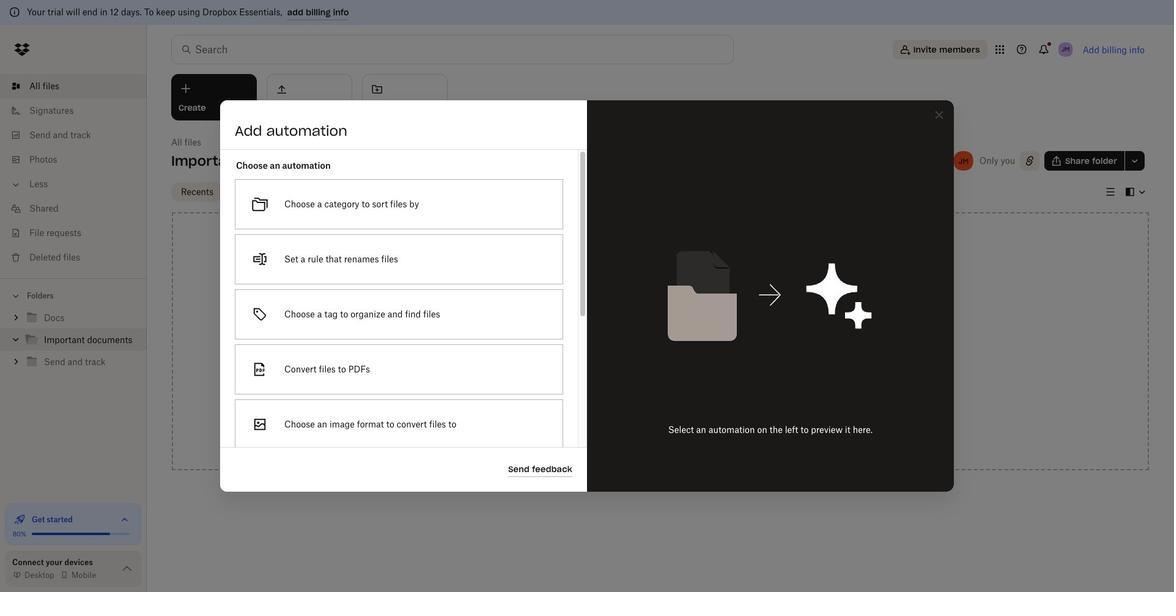 Task type: locate. For each thing, give the bounding box(es) containing it.
list
[[0, 67, 147, 278]]

dialog
[[220, 100, 955, 592]]

alert
[[0, 0, 1175, 25]]

group
[[0, 305, 147, 382]]

dropbox image
[[10, 37, 34, 62]]

list item
[[0, 74, 147, 99]]

less image
[[10, 179, 22, 191]]



Task type: vqa. For each thing, say whether or not it's contained in the screenshot.
FOLDER to the left
no



